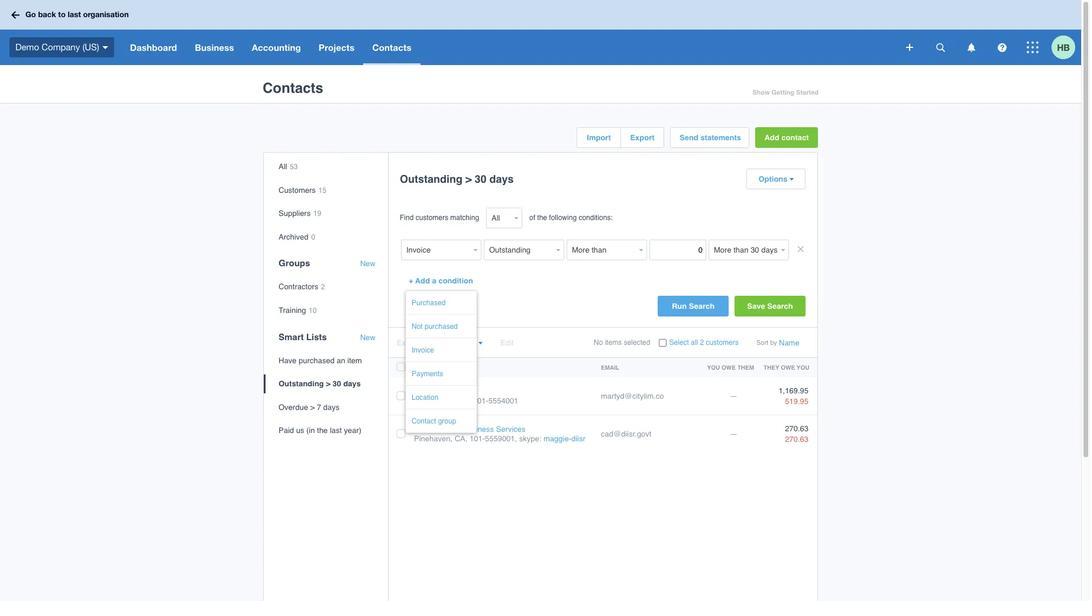 Task type: describe. For each thing, give the bounding box(es) containing it.
training
[[279, 306, 306, 315]]

dashboard link
[[121, 30, 186, 65]]

by
[[770, 339, 777, 347]]

0 horizontal spatial contacts
[[263, 80, 323, 97]]

fl,
[[460, 396, 471, 405]]

skype:
[[519, 434, 542, 443]]

0 horizontal spatial last
[[68, 10, 81, 19]]

0 vertical spatial days
[[490, 173, 514, 185]]

save search
[[747, 302, 793, 311]]

business inside "dropdown button"
[[195, 42, 234, 53]]

contractors 2
[[279, 282, 325, 291]]

2 inside contractors 2
[[321, 283, 325, 291]]

overdue > 7 days
[[279, 403, 340, 412]]

purchased for not
[[425, 322, 458, 331]]

demo company (us)
[[15, 42, 99, 52]]

(us)
[[82, 42, 99, 52]]

1 270.63 from the top
[[785, 424, 809, 433]]

1 you from the left
[[707, 364, 720, 371]]

you owe them
[[707, 364, 754, 371]]

martyd@citylim.co
[[601, 391, 664, 400]]

0 horizontal spatial outstanding > 30 days
[[279, 379, 361, 388]]

2 vertical spatial >
[[310, 403, 315, 412]]

email
[[601, 364, 619, 371]]

they
[[764, 364, 779, 371]]

1 horizontal spatial el image
[[478, 341, 483, 345]]

options button
[[747, 169, 805, 189]]

contact
[[412, 417, 436, 425]]

select
[[669, 338, 689, 347]]

0 vertical spatial add
[[765, 133, 780, 142]]

projects
[[319, 42, 355, 53]]

2 270.63 from the top
[[785, 435, 809, 444]]

0 horizontal spatial export button
[[397, 338, 429, 347]]

location link
[[412, 393, 459, 402]]

1 horizontal spatial svg image
[[998, 43, 1007, 52]]

demo
[[15, 42, 39, 52]]

— for 270.63
[[730, 429, 738, 438]]

condition
[[439, 276, 473, 285]]

1 vertical spatial last
[[330, 426, 342, 435]]

owe for you
[[722, 364, 736, 371]]

import
[[587, 133, 611, 142]]

business button
[[186, 30, 243, 65]]

edit button
[[500, 338, 514, 347]]

to
[[58, 10, 66, 19]]

services
[[496, 425, 526, 434]]

diisr - small business services pinehaven, ca, 101-5559001, skype: maggie-diisr
[[414, 425, 586, 443]]

all 53
[[279, 162, 298, 171]]

53
[[290, 163, 298, 171]]

10
[[309, 306, 317, 315]]

city
[[414, 387, 427, 396]]

run
[[672, 302, 687, 311]]

19
[[313, 210, 321, 218]]

new for groups
[[360, 259, 376, 268]]

diisr
[[571, 434, 586, 443]]

new link for groups
[[360, 259, 376, 269]]

they owe you
[[764, 364, 810, 371]]

search for save search
[[767, 302, 793, 311]]

0
[[311, 233, 315, 241]]

banner containing hb
[[0, 0, 1081, 65]]

2 you from the left
[[797, 364, 810, 371]]

name button
[[779, 338, 800, 347]]

maggie-diisr link
[[544, 434, 586, 443]]

1 horizontal spatial outstanding > 30 days
[[400, 173, 514, 185]]

invoice
[[412, 346, 434, 354]]

smart
[[279, 332, 304, 342]]

0 vertical spatial the
[[537, 214, 547, 222]]

diisr - small business services link
[[414, 425, 526, 434]]

invoice link
[[412, 346, 459, 355]]

1 vertical spatial outstanding
[[279, 379, 324, 388]]

svg image inside go back to last organisation link
[[11, 11, 20, 19]]

them
[[737, 364, 754, 371]]

business inside diisr - small business services pinehaven, ca, 101-5559001, skype: maggie-diisr
[[463, 425, 494, 434]]

270.63 270.63
[[785, 424, 809, 444]]

group
[[438, 417, 456, 425]]

search for run search
[[689, 302, 715, 311]]

101- inside diisr - small business services pinehaven, ca, 101-5559001, skype: maggie-diisr
[[470, 434, 485, 443]]

of the following conditions:
[[529, 214, 613, 222]]

show getting started
[[753, 89, 819, 96]]

an
[[337, 356, 345, 365]]

year)
[[344, 426, 362, 435]]

overdue
[[279, 403, 308, 412]]

maggie-
[[544, 434, 571, 443]]

small
[[441, 425, 461, 434]]

edit
[[500, 338, 514, 347]]

add contact button
[[755, 127, 818, 148]]

item
[[347, 356, 362, 365]]

+
[[409, 276, 413, 285]]

sort by name
[[757, 338, 800, 347]]

back
[[38, 10, 56, 19]]

accounting
[[252, 42, 301, 53]]

dashboard
[[130, 42, 177, 53]]

city limousines link
[[414, 387, 468, 396]]

name
[[779, 338, 800, 347]]

-
[[437, 425, 439, 434]]

purchased link
[[412, 299, 459, 307]]

1 vertical spatial days
[[343, 379, 361, 388]]

5554001
[[488, 396, 518, 405]]

suppliers 19
[[279, 209, 321, 218]]

matching
[[450, 214, 479, 222]]

have purchased an item
[[279, 356, 362, 365]]

el image for options
[[789, 177, 794, 182]]

5559001,
[[485, 434, 517, 443]]



Task type: locate. For each thing, give the bounding box(es) containing it.
training 10
[[279, 306, 317, 315]]

15
[[319, 186, 326, 194]]

0 vertical spatial business
[[195, 42, 234, 53]]

purchased
[[425, 322, 458, 331], [299, 356, 335, 365]]

search right run on the bottom of the page
[[689, 302, 715, 311]]

not purchased link
[[412, 322, 459, 331]]

last right to
[[68, 10, 81, 19]]

svg image inside demo company (us) popup button
[[102, 46, 108, 49]]

import button
[[577, 128, 621, 147]]

1 horizontal spatial you
[[797, 364, 810, 371]]

0 horizontal spatial you
[[707, 364, 720, 371]]

customers up you owe them
[[706, 338, 739, 347]]

101- down diisr - small business services link
[[470, 434, 485, 443]]

0 horizontal spatial add
[[415, 276, 430, 285]]

new for smart lists
[[360, 333, 376, 342]]

1 — from the top
[[730, 391, 738, 400]]

sort
[[757, 339, 769, 347]]

outstanding up overdue > 7 days
[[279, 379, 324, 388]]

find customers matching
[[400, 214, 479, 222]]

archived 0
[[279, 232, 315, 241]]

1 vertical spatial contacts
[[263, 80, 323, 97]]

options
[[759, 175, 788, 183]]

101- right the fl,
[[473, 396, 488, 405]]

0 vertical spatial svg image
[[11, 11, 20, 19]]

519.95
[[785, 397, 809, 406]]

0 vertical spatial contacts
[[372, 42, 412, 53]]

not
[[412, 322, 423, 331]]

2 search from the left
[[767, 302, 793, 311]]

0 vertical spatial purchased
[[425, 322, 458, 331]]

lists
[[306, 332, 327, 342]]

1 horizontal spatial purchased
[[425, 322, 458, 331]]

svg image
[[1027, 41, 1039, 53], [936, 43, 945, 52], [968, 43, 975, 52], [906, 44, 913, 51], [102, 46, 108, 49]]

2 right contractors
[[321, 283, 325, 291]]

navigation
[[121, 30, 898, 65]]

— for 1,169.95
[[730, 391, 738, 400]]

1 vertical spatial svg image
[[998, 43, 1007, 52]]

outstanding up the find customers matching
[[400, 173, 463, 185]]

pinehaven,
[[414, 434, 453, 443]]

0 horizontal spatial export
[[397, 338, 419, 347]]

items
[[605, 338, 622, 347]]

0 horizontal spatial >
[[310, 403, 315, 412]]

0 vertical spatial 270.63
[[785, 424, 809, 433]]

0 vertical spatial export
[[630, 133, 655, 142]]

contractors
[[279, 282, 318, 291]]

demo company (us) button
[[0, 30, 121, 65]]

1 new link from the top
[[360, 259, 376, 269]]

the right of
[[537, 214, 547, 222]]

2 — from the top
[[730, 429, 738, 438]]

banner
[[0, 0, 1081, 65]]

2 right all
[[700, 338, 704, 347]]

export
[[630, 133, 655, 142], [397, 338, 419, 347]]

0 vertical spatial 2
[[321, 283, 325, 291]]

1 vertical spatial 2
[[700, 338, 704, 347]]

0 vertical spatial outstanding
[[400, 173, 463, 185]]

1 horizontal spatial outstanding
[[400, 173, 463, 185]]

1,169.95
[[779, 386, 809, 395]]

purchased
[[412, 299, 446, 307]]

0 horizontal spatial svg image
[[11, 11, 20, 19]]

2 owe from the left
[[781, 364, 795, 371]]

smart lists
[[279, 332, 327, 342]]

add contact
[[765, 133, 809, 142]]

1 horizontal spatial 30
[[475, 173, 487, 185]]

not purchased
[[412, 322, 458, 331]]

0 horizontal spatial owe
[[722, 364, 736, 371]]

selected
[[624, 338, 650, 347]]

accounting button
[[243, 30, 310, 65]]

1 vertical spatial —
[[730, 429, 738, 438]]

1 vertical spatial 30
[[333, 379, 341, 388]]

0 vertical spatial outstanding > 30 days
[[400, 173, 514, 185]]

days right 7
[[323, 403, 340, 412]]

you
[[707, 364, 720, 371], [797, 364, 810, 371]]

0 vertical spatial new link
[[360, 259, 376, 269]]

the right (in
[[317, 426, 328, 435]]

1 horizontal spatial owe
[[781, 364, 795, 371]]

1 vertical spatial customers
[[706, 338, 739, 347]]

show getting started link
[[753, 86, 819, 99]]

no items selected
[[594, 338, 650, 347]]

1 horizontal spatial export
[[630, 133, 655, 142]]

organisation
[[83, 10, 129, 19]]

30 down an
[[333, 379, 341, 388]]

0 vertical spatial —
[[730, 391, 738, 400]]

business
[[195, 42, 234, 53], [463, 425, 494, 434]]

None checkbox
[[659, 339, 667, 347]]

hb button
[[1052, 30, 1081, 65]]

1 horizontal spatial days
[[343, 379, 361, 388]]

suppliers
[[279, 209, 311, 218]]

All text field
[[486, 208, 512, 228]]

no
[[594, 338, 603, 347]]

send
[[680, 133, 699, 142]]

0 vertical spatial last
[[68, 10, 81, 19]]

> left 7
[[310, 403, 315, 412]]

export button down not
[[397, 338, 429, 347]]

export button right import button
[[621, 128, 664, 147]]

contact
[[411, 364, 440, 371]]

purchased for have
[[299, 356, 335, 365]]

1 vertical spatial new
[[360, 333, 376, 342]]

owe right they
[[781, 364, 795, 371]]

1 horizontal spatial >
[[326, 379, 331, 388]]

have
[[279, 356, 297, 365]]

el image right options
[[789, 177, 794, 182]]

contacts inside 'popup button'
[[372, 42, 412, 53]]

add left contact
[[765, 133, 780, 142]]

of
[[529, 214, 535, 222]]

el image inside options button
[[789, 177, 794, 182]]

search inside 'button'
[[767, 302, 793, 311]]

2 vertical spatial days
[[323, 403, 340, 412]]

1 horizontal spatial the
[[537, 214, 547, 222]]

0 vertical spatial 30
[[475, 173, 487, 185]]

1 vertical spatial >
[[326, 379, 331, 388]]

days down 'item'
[[343, 379, 361, 388]]

1 horizontal spatial export button
[[621, 128, 664, 147]]

send statements
[[680, 133, 741, 142]]

run search button
[[658, 296, 729, 316]]

go
[[25, 10, 36, 19]]

0 vertical spatial 101-
[[473, 396, 488, 405]]

getting
[[772, 89, 795, 96]]

days up all text box
[[490, 173, 514, 185]]

paid
[[279, 426, 294, 435]]

search right save
[[767, 302, 793, 311]]

0 vertical spatial >
[[466, 173, 472, 185]]

last left year)
[[330, 426, 342, 435]]

1 horizontal spatial contacts
[[372, 42, 412, 53]]

2 new from the top
[[360, 333, 376, 342]]

1 vertical spatial 101-
[[470, 434, 485, 443]]

us
[[296, 426, 304, 435]]

2 horizontal spatial >
[[466, 173, 472, 185]]

archived
[[279, 232, 309, 241]]

101- inside city limousines coppertown, fl, 101-5554001
[[473, 396, 488, 405]]

export down not
[[397, 338, 419, 347]]

contacts button
[[363, 30, 420, 65]]

groups
[[279, 258, 310, 268]]

outstanding > 30 days up matching
[[400, 173, 514, 185]]

go back to last organisation
[[25, 10, 129, 19]]

0 horizontal spatial purchased
[[299, 356, 335, 365]]

el image up invoice
[[424, 341, 429, 345]]

diisr
[[414, 425, 435, 434]]

0 vertical spatial customers
[[416, 214, 448, 222]]

el image
[[789, 177, 794, 182], [424, 341, 429, 345], [478, 341, 483, 345]]

navigation inside banner
[[121, 30, 898, 65]]

0 horizontal spatial the
[[317, 426, 328, 435]]

1 horizontal spatial add
[[765, 133, 780, 142]]

0 horizontal spatial business
[[195, 42, 234, 53]]

1 horizontal spatial business
[[463, 425, 494, 434]]

1 vertical spatial the
[[317, 426, 328, 435]]

0 vertical spatial new
[[360, 259, 376, 268]]

last
[[68, 10, 81, 19], [330, 426, 342, 435]]

contacts down accounting popup button
[[263, 80, 323, 97]]

company
[[42, 42, 80, 52]]

1 horizontal spatial search
[[767, 302, 793, 311]]

new link for smart lists
[[360, 333, 376, 342]]

go back to last organisation link
[[7, 4, 136, 25]]

add right +
[[415, 276, 430, 285]]

customers right find
[[416, 214, 448, 222]]

None text field
[[650, 240, 706, 260], [709, 240, 779, 260], [650, 240, 706, 260], [709, 240, 779, 260]]

the
[[537, 214, 547, 222], [317, 426, 328, 435]]

1 owe from the left
[[722, 364, 736, 371]]

0 horizontal spatial search
[[689, 302, 715, 311]]

0 horizontal spatial 30
[[333, 379, 341, 388]]

1 vertical spatial purchased
[[299, 356, 335, 365]]

el image left edit
[[478, 341, 483, 345]]

0 horizontal spatial 2
[[321, 283, 325, 291]]

export right import button
[[630, 133, 655, 142]]

Outstanding text field
[[484, 240, 554, 260]]

new
[[360, 259, 376, 268], [360, 333, 376, 342]]

1,169.95 519.95
[[779, 386, 809, 406]]

svg image
[[11, 11, 20, 19], [998, 43, 1007, 52]]

1 vertical spatial export button
[[397, 338, 429, 347]]

you up 1,169.95
[[797, 364, 810, 371]]

0 horizontal spatial outstanding
[[279, 379, 324, 388]]

contacts right projects dropdown button
[[372, 42, 412, 53]]

limousines
[[429, 387, 468, 396]]

navigation containing dashboard
[[121, 30, 898, 65]]

purchased right not
[[425, 322, 458, 331]]

cad@diisr.govt
[[601, 429, 652, 438]]

projects button
[[310, 30, 363, 65]]

run search
[[672, 302, 715, 311]]

el image for export
[[424, 341, 429, 345]]

2 new link from the top
[[360, 333, 376, 342]]

owe left them
[[722, 364, 736, 371]]

city limousines coppertown, fl, 101-5554001
[[414, 387, 518, 405]]

search inside button
[[689, 302, 715, 311]]

customers 15
[[279, 186, 326, 194]]

a
[[432, 276, 436, 285]]

following
[[549, 214, 577, 222]]

+ add a condition
[[409, 276, 473, 285]]

1 vertical spatial export
[[397, 338, 419, 347]]

+ add a condition button
[[400, 270, 482, 291]]

outstanding > 30 days down have purchased an item
[[279, 379, 361, 388]]

1 horizontal spatial last
[[330, 426, 342, 435]]

None text field
[[401, 240, 471, 260], [567, 240, 637, 260], [401, 240, 471, 260], [567, 240, 637, 260]]

30 up matching
[[475, 173, 487, 185]]

1 search from the left
[[689, 302, 715, 311]]

1 vertical spatial outstanding > 30 days
[[279, 379, 361, 388]]

1 vertical spatial business
[[463, 425, 494, 434]]

save search button
[[735, 296, 806, 316]]

0 vertical spatial export button
[[621, 128, 664, 147]]

> down have purchased an item
[[326, 379, 331, 388]]

1 horizontal spatial customers
[[706, 338, 739, 347]]

2 horizontal spatial el image
[[789, 177, 794, 182]]

hb
[[1057, 42, 1070, 52]]

you down select all 2 customers
[[707, 364, 720, 371]]

1 new from the top
[[360, 259, 376, 268]]

contact group link
[[412, 417, 459, 426]]

30
[[475, 173, 487, 185], [333, 379, 341, 388]]

1 vertical spatial new link
[[360, 333, 376, 342]]

2 horizontal spatial days
[[490, 173, 514, 185]]

send statements button
[[671, 128, 749, 147]]

payments
[[412, 370, 443, 378]]

owe for they
[[781, 364, 795, 371]]

ca,
[[455, 434, 468, 443]]

1 horizontal spatial 2
[[700, 338, 704, 347]]

> up matching
[[466, 173, 472, 185]]

—
[[730, 391, 738, 400], [730, 429, 738, 438]]

purchased down lists
[[299, 356, 335, 365]]

1 vertical spatial add
[[415, 276, 430, 285]]

payments link
[[412, 370, 459, 378]]

1 vertical spatial 270.63
[[785, 435, 809, 444]]

contact
[[782, 133, 809, 142]]

0 horizontal spatial customers
[[416, 214, 448, 222]]

(in
[[306, 426, 315, 435]]

0 horizontal spatial el image
[[424, 341, 429, 345]]

location
[[412, 393, 439, 402]]

started
[[796, 89, 819, 96]]

0 horizontal spatial days
[[323, 403, 340, 412]]



Task type: vqa. For each thing, say whether or not it's contained in the screenshot.
Defaults Can Be Overridden On Individual Invoices, Quotes, And Receive Money at top
no



